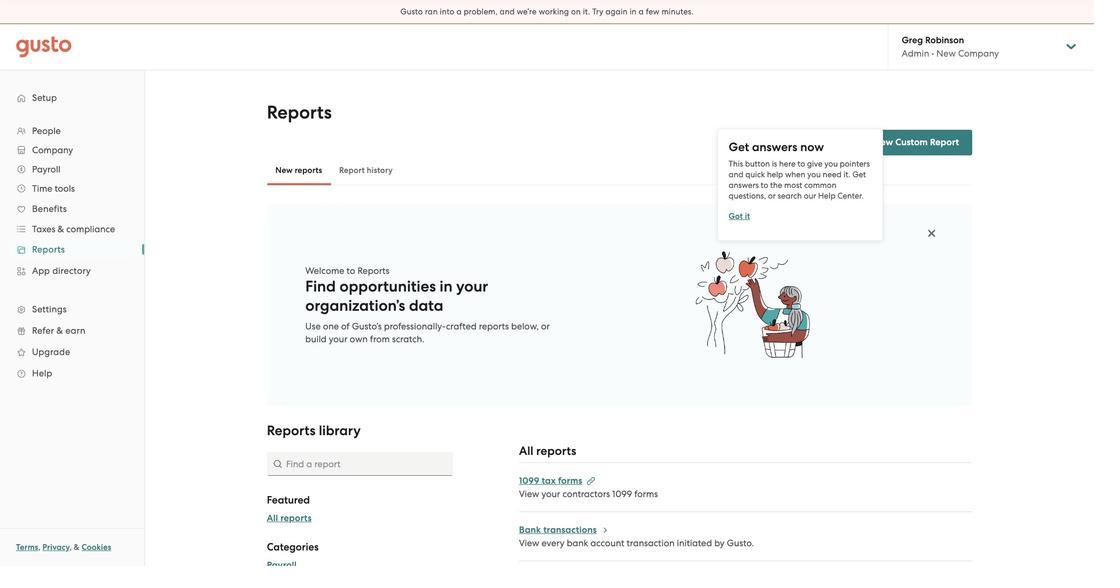 Task type: describe. For each thing, give the bounding box(es) containing it.
0 vertical spatial 1099
[[519, 476, 540, 487]]

got it
[[729, 211, 750, 221]]

terms , privacy , & cookies
[[16, 543, 111, 553]]

faqs
[[813, 137, 835, 148]]

new for new custom report
[[874, 137, 893, 148]]

1 , from the left
[[38, 543, 41, 553]]

help link
[[11, 364, 134, 383]]

0 vertical spatial you
[[825, 159, 838, 169]]

report history button
[[331, 158, 401, 183]]

reports inside tab list
[[295, 166, 322, 175]]

view every bank account transaction initiated by gusto.
[[519, 538, 754, 549]]

reports tab list
[[267, 156, 972, 185]]

use one of gusto's professionally-crafted reports below, or build your own from scratch.
[[305, 321, 550, 345]]

welcome to reports find opportunities in your organization's data
[[305, 266, 488, 315]]

few
[[646, 7, 660, 17]]

new custom report
[[874, 137, 959, 148]]

people
[[32, 126, 61, 136]]

bank
[[567, 538, 588, 549]]

gusto navigation element
[[0, 70, 144, 401]]

Report Search bar field
[[267, 453, 453, 476]]

refer
[[32, 325, 54, 336]]

organization's
[[305, 297, 405, 315]]

transaction
[[627, 538, 675, 549]]

robinson
[[926, 35, 964, 46]]

your inside welcome to reports find opportunities in your organization's data
[[456, 277, 488, 296]]

got it button
[[729, 210, 750, 223]]

privacy
[[43, 543, 70, 553]]

use
[[305, 321, 321, 332]]

new reports button
[[267, 158, 331, 183]]

by
[[715, 538, 725, 549]]

upgrade
[[32, 347, 70, 357]]

find
[[305, 277, 336, 296]]

benefits
[[32, 204, 67, 214]]

1 horizontal spatial report
[[930, 137, 959, 148]]

tools
[[55, 183, 75, 194]]

2 , from the left
[[70, 543, 72, 553]]

0 vertical spatial answers
[[752, 140, 798, 154]]

it
[[745, 211, 750, 221]]

time tools
[[32, 183, 75, 194]]

payroll button
[[11, 160, 134, 179]]

report history
[[339, 166, 393, 175]]

settings
[[32, 304, 67, 315]]

again
[[606, 7, 628, 17]]

the
[[770, 180, 783, 190]]

data
[[409, 297, 444, 315]]

got
[[729, 211, 743, 221]]

1 horizontal spatial 1099
[[612, 489, 632, 500]]

contractors
[[563, 489, 610, 500]]

quick
[[746, 170, 765, 179]]

help inside help link
[[32, 368, 52, 379]]

minutes.
[[662, 7, 694, 17]]

refer & earn
[[32, 325, 85, 336]]

questions,
[[729, 191, 766, 201]]

app directory
[[32, 266, 91, 276]]

new reports
[[275, 166, 322, 175]]

give
[[807, 159, 823, 169]]

0 vertical spatial to
[[798, 159, 805, 169]]

scratch.
[[392, 334, 425, 345]]

list containing people
[[0, 121, 144, 384]]

button
[[745, 159, 770, 169]]

your inside use one of gusto's professionally-crafted reports below, or build your own from scratch.
[[329, 334, 348, 345]]

app
[[32, 266, 50, 276]]

terms
[[16, 543, 38, 553]]

view for bank transactions
[[519, 538, 540, 549]]

our
[[804, 191, 816, 201]]

1 vertical spatial you
[[808, 170, 821, 179]]

crafted
[[446, 321, 477, 332]]

2 vertical spatial &
[[74, 543, 80, 553]]

history
[[367, 166, 393, 175]]

common
[[804, 180, 837, 190]]

time
[[32, 183, 52, 194]]

view for 1099 tax forms
[[519, 489, 540, 500]]

library
[[319, 423, 361, 439]]

is
[[772, 159, 777, 169]]

bank transactions
[[519, 525, 597, 536]]

home image
[[16, 36, 72, 57]]

& for earn
[[57, 325, 63, 336]]

bank
[[519, 525, 541, 536]]

try
[[592, 7, 604, 17]]

privacy link
[[43, 543, 70, 553]]

company inside greg robinson admin • new company
[[958, 48, 999, 59]]

search
[[778, 191, 802, 201]]

all reports button
[[267, 512, 312, 525]]

taxes & compliance button
[[11, 220, 134, 239]]

1 horizontal spatial to
[[761, 180, 769, 190]]

all inside button
[[267, 513, 278, 524]]

faqs button
[[801, 137, 835, 149]]

setup
[[32, 92, 57, 103]]

ran
[[425, 7, 438, 17]]

refer & earn link
[[11, 321, 134, 340]]



Task type: locate. For each thing, give the bounding box(es) containing it.
below,
[[511, 321, 539, 332]]

0 vertical spatial view
[[519, 489, 540, 500]]

help
[[767, 170, 783, 179]]

it. right the on
[[583, 7, 590, 17]]

you up need
[[825, 159, 838, 169]]

settings link
[[11, 300, 134, 319]]

0 vertical spatial your
[[456, 277, 488, 296]]

new custom report link
[[848, 130, 972, 156]]

0 horizontal spatial a
[[457, 7, 462, 17]]

every
[[542, 538, 565, 549]]

1 vertical spatial and
[[729, 170, 744, 179]]

1 horizontal spatial get
[[853, 170, 866, 179]]

your
[[456, 277, 488, 296], [329, 334, 348, 345], [542, 489, 560, 500]]

new for new reports
[[275, 166, 293, 175]]

1 horizontal spatial company
[[958, 48, 999, 59]]

all
[[519, 444, 534, 458], [267, 513, 278, 524]]

1 horizontal spatial ,
[[70, 543, 72, 553]]

1099 tax forms
[[519, 476, 583, 487]]

1 horizontal spatial it.
[[844, 170, 851, 179]]

need
[[823, 170, 842, 179]]

1 horizontal spatial all
[[519, 444, 534, 458]]

1 vertical spatial forms
[[635, 489, 658, 500]]

or down the
[[768, 191, 776, 201]]

greg robinson admin • new company
[[902, 35, 999, 59]]

admin
[[902, 48, 930, 59]]

in up data on the left
[[440, 277, 453, 296]]

0 horizontal spatial get
[[729, 140, 749, 154]]

reports link
[[11, 240, 134, 259]]

2 a from the left
[[639, 7, 644, 17]]

1 horizontal spatial in
[[630, 7, 637, 17]]

list
[[0, 121, 144, 384]]

new inside button
[[275, 166, 293, 175]]

& inside 'link'
[[57, 325, 63, 336]]

taxes & compliance
[[32, 224, 115, 235]]

all up 1099 tax forms
[[519, 444, 534, 458]]

initiated
[[677, 538, 712, 549]]

0 horizontal spatial or
[[541, 321, 550, 332]]

2 horizontal spatial to
[[798, 159, 805, 169]]

0 vertical spatial all
[[519, 444, 534, 458]]

2 vertical spatial new
[[275, 166, 293, 175]]

on
[[571, 7, 581, 17]]

1 vertical spatial get
[[853, 170, 866, 179]]

1 horizontal spatial a
[[639, 7, 644, 17]]

& right taxes
[[58, 224, 64, 235]]

& left cookies 'button'
[[74, 543, 80, 553]]

and inside get answers now this button is here to give you pointers and quick help when you need it. get answers to the most common questions, or search our help center.
[[729, 170, 744, 179]]

1099
[[519, 476, 540, 487], [612, 489, 632, 500]]

& left the "earn"
[[57, 325, 63, 336]]

1 vertical spatial all
[[267, 513, 278, 524]]

1 vertical spatial your
[[329, 334, 348, 345]]

opportunities
[[340, 277, 436, 296]]

1 vertical spatial new
[[874, 137, 893, 148]]

here
[[779, 159, 796, 169]]

1 vertical spatial report
[[339, 166, 365, 175]]

all reports down the featured at the left bottom of the page
[[267, 513, 312, 524]]

new inside greg robinson admin • new company
[[937, 48, 956, 59]]

1 horizontal spatial your
[[456, 277, 488, 296]]

2 horizontal spatial new
[[937, 48, 956, 59]]

it. inside get answers now this button is here to give you pointers and quick help when you need it. get answers to the most common questions, or search our help center.
[[844, 170, 851, 179]]

0 horizontal spatial ,
[[38, 543, 41, 553]]

or inside use one of gusto's professionally-crafted reports below, or build your own from scratch.
[[541, 321, 550, 332]]

reports
[[295, 166, 322, 175], [479, 321, 509, 332], [536, 444, 576, 458], [280, 513, 312, 524]]

answers
[[752, 140, 798, 154], [729, 180, 759, 190]]

1 vertical spatial or
[[541, 321, 550, 332]]

0 horizontal spatial to
[[347, 266, 355, 276]]

compliance
[[66, 224, 115, 235]]

0 vertical spatial and
[[500, 7, 515, 17]]

0 vertical spatial in
[[630, 7, 637, 17]]

pointers
[[840, 159, 870, 169]]

gusto's
[[352, 321, 382, 332]]

help down common
[[818, 191, 836, 201]]

to right welcome
[[347, 266, 355, 276]]

1 vertical spatial 1099
[[612, 489, 632, 500]]

from
[[370, 334, 390, 345]]

report left history
[[339, 166, 365, 175]]

to up when
[[798, 159, 805, 169]]

1 vertical spatial answers
[[729, 180, 759, 190]]

in right again
[[630, 7, 637, 17]]

forms up the contractors
[[558, 476, 583, 487]]

transactions
[[544, 525, 597, 536]]

view
[[519, 489, 540, 500], [519, 538, 540, 549]]

benefits link
[[11, 199, 134, 219]]

professionally-
[[384, 321, 446, 332]]

view down 1099 tax forms
[[519, 489, 540, 500]]

and left "we're"
[[500, 7, 515, 17]]

1 vertical spatial company
[[32, 145, 73, 156]]

terms link
[[16, 543, 38, 553]]

reports inside reports link
[[32, 244, 65, 255]]

your down 1099 tax forms
[[542, 489, 560, 500]]

to left the
[[761, 180, 769, 190]]

a left few
[[639, 7, 644, 17]]

or inside get answers now this button is here to give you pointers and quick help when you need it. get answers to the most common questions, or search our help center.
[[768, 191, 776, 201]]

time tools button
[[11, 179, 134, 198]]

0 horizontal spatial you
[[808, 170, 821, 179]]

1099 right the contractors
[[612, 489, 632, 500]]

reports inside use one of gusto's professionally-crafted reports below, or build your own from scratch.
[[479, 321, 509, 332]]

your up crafted
[[456, 277, 488, 296]]

answers up the is
[[752, 140, 798, 154]]

1 vertical spatial help
[[32, 368, 52, 379]]

0 vertical spatial report
[[930, 137, 959, 148]]

to inside welcome to reports find opportunities in your organization's data
[[347, 266, 355, 276]]

this
[[729, 159, 743, 169]]

payroll
[[32, 164, 60, 175]]

1099 left tax
[[519, 476, 540, 487]]

view your contractors 1099 forms
[[519, 489, 658, 500]]

a
[[457, 7, 462, 17], [639, 7, 644, 17]]

bank transactions link
[[519, 525, 610, 536]]

company inside company dropdown button
[[32, 145, 73, 156]]

1 vertical spatial &
[[57, 325, 63, 336]]

earn
[[65, 325, 85, 336]]

help down upgrade
[[32, 368, 52, 379]]

1 horizontal spatial help
[[818, 191, 836, 201]]

,
[[38, 543, 41, 553], [70, 543, 72, 553]]

0 vertical spatial new
[[937, 48, 956, 59]]

1 vertical spatial in
[[440, 277, 453, 296]]

most
[[785, 180, 803, 190]]

app directory link
[[11, 261, 134, 281]]

0 horizontal spatial all reports
[[267, 513, 312, 524]]

directory
[[52, 266, 91, 276]]

or right below,
[[541, 321, 550, 332]]

own
[[350, 334, 368, 345]]

1 horizontal spatial or
[[768, 191, 776, 201]]

1 horizontal spatial and
[[729, 170, 744, 179]]

view down bank at the bottom of the page
[[519, 538, 540, 549]]

center.
[[838, 191, 864, 201]]

0 vertical spatial forms
[[558, 476, 583, 487]]

in inside welcome to reports find opportunities in your organization's data
[[440, 277, 453, 296]]

0 horizontal spatial your
[[329, 334, 348, 345]]

when
[[785, 170, 806, 179]]

gusto.
[[727, 538, 754, 549]]

, left 'privacy' link
[[38, 543, 41, 553]]

get
[[729, 140, 749, 154], [853, 170, 866, 179]]

0 vertical spatial get
[[729, 140, 749, 154]]

all reports up tax
[[519, 444, 576, 458]]

taxes
[[32, 224, 55, 235]]

company down robinson
[[958, 48, 999, 59]]

1 vertical spatial all reports
[[267, 513, 312, 524]]

help inside get answers now this button is here to give you pointers and quick help when you need it. get answers to the most common questions, or search our help center.
[[818, 191, 836, 201]]

1099 tax forms link
[[519, 476, 595, 487]]

0 vertical spatial &
[[58, 224, 64, 235]]

welcome
[[305, 266, 344, 276]]

reports inside welcome to reports find opportunities in your organization's data
[[358, 266, 390, 276]]

0 horizontal spatial it.
[[583, 7, 590, 17]]

0 horizontal spatial help
[[32, 368, 52, 379]]

upgrade link
[[11, 343, 134, 362]]

categories
[[267, 541, 319, 554]]

new
[[937, 48, 956, 59], [874, 137, 893, 148], [275, 166, 293, 175]]

0 horizontal spatial new
[[275, 166, 293, 175]]

get up this
[[729, 140, 749, 154]]

2 horizontal spatial your
[[542, 489, 560, 500]]

custom
[[896, 137, 928, 148]]

1 horizontal spatial forms
[[635, 489, 658, 500]]

in
[[630, 7, 637, 17], [440, 277, 453, 296]]

all down the featured at the left bottom of the page
[[267, 513, 278, 524]]

0 horizontal spatial 1099
[[519, 476, 540, 487]]

0 vertical spatial or
[[768, 191, 776, 201]]

0 vertical spatial it.
[[583, 7, 590, 17]]

it. down pointers
[[844, 170, 851, 179]]

1 vertical spatial view
[[519, 538, 540, 549]]

2 view from the top
[[519, 538, 540, 549]]

we're
[[517, 7, 537, 17]]

of
[[341, 321, 350, 332]]

2 vertical spatial to
[[347, 266, 355, 276]]

forms
[[558, 476, 583, 487], [635, 489, 658, 500]]

0 vertical spatial company
[[958, 48, 999, 59]]

problem,
[[464, 7, 498, 17]]

& for compliance
[[58, 224, 64, 235]]

report inside button
[[339, 166, 365, 175]]

to
[[798, 159, 805, 169], [761, 180, 769, 190], [347, 266, 355, 276]]

0 horizontal spatial and
[[500, 7, 515, 17]]

report right custom
[[930, 137, 959, 148]]

1 horizontal spatial all reports
[[519, 444, 576, 458]]

report
[[930, 137, 959, 148], [339, 166, 365, 175]]

get answers now this button is here to give you pointers and quick help when you need it. get answers to the most common questions, or search our help center.
[[729, 140, 870, 201]]

reports
[[267, 102, 332, 123], [32, 244, 65, 255], [358, 266, 390, 276], [267, 423, 316, 439]]

, left cookies 'button'
[[70, 543, 72, 553]]

•
[[932, 48, 934, 59]]

you
[[825, 159, 838, 169], [808, 170, 821, 179]]

1 a from the left
[[457, 7, 462, 17]]

1 view from the top
[[519, 489, 540, 500]]

answers up questions,
[[729, 180, 759, 190]]

all reports
[[519, 444, 576, 458], [267, 513, 312, 524]]

working
[[539, 7, 569, 17]]

0 vertical spatial help
[[818, 191, 836, 201]]

0 horizontal spatial in
[[440, 277, 453, 296]]

your down one
[[329, 334, 348, 345]]

help
[[818, 191, 836, 201], [32, 368, 52, 379]]

now
[[801, 140, 824, 154]]

get down pointers
[[853, 170, 866, 179]]

and
[[500, 7, 515, 17], [729, 170, 744, 179]]

0 horizontal spatial company
[[32, 145, 73, 156]]

you down give
[[808, 170, 821, 179]]

& inside dropdown button
[[58, 224, 64, 235]]

0 vertical spatial all reports
[[519, 444, 576, 458]]

2 vertical spatial your
[[542, 489, 560, 500]]

1 vertical spatial to
[[761, 180, 769, 190]]

0 horizontal spatial all
[[267, 513, 278, 524]]

company button
[[11, 141, 134, 160]]

a right into
[[457, 7, 462, 17]]

1 vertical spatial it.
[[844, 170, 851, 179]]

greg
[[902, 35, 923, 46]]

0 horizontal spatial forms
[[558, 476, 583, 487]]

build
[[305, 334, 327, 345]]

1 horizontal spatial new
[[874, 137, 893, 148]]

forms up transaction
[[635, 489, 658, 500]]

company down people
[[32, 145, 73, 156]]

into
[[440, 7, 455, 17]]

setup link
[[11, 88, 134, 107]]

0 horizontal spatial report
[[339, 166, 365, 175]]

and down this
[[729, 170, 744, 179]]

1 horizontal spatial you
[[825, 159, 838, 169]]



Task type: vqa. For each thing, say whether or not it's contained in the screenshot.
the payroll. on the top left of page
no



